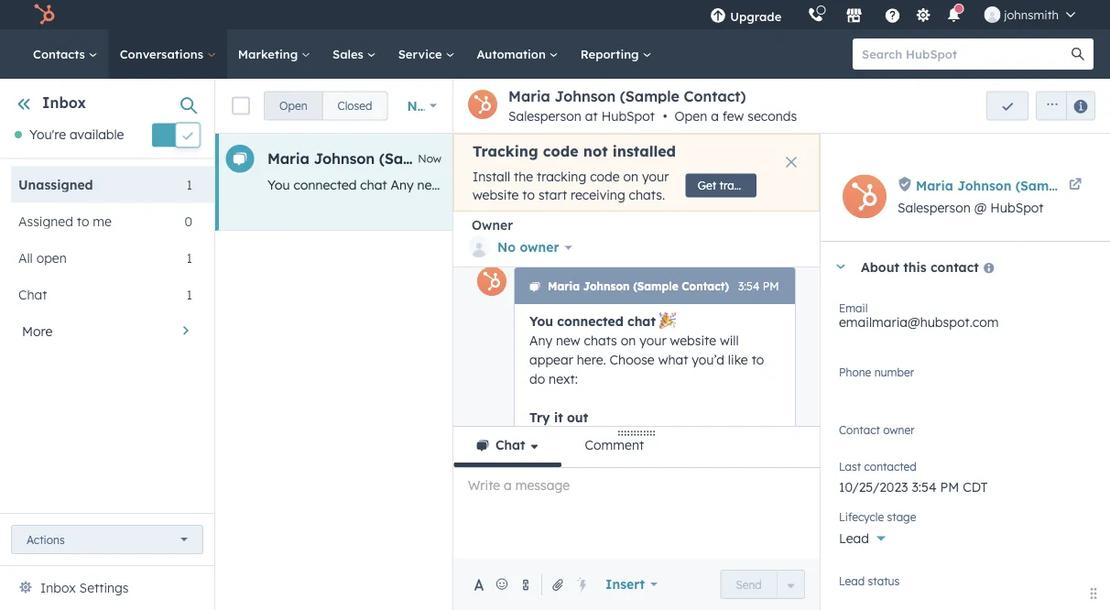 Task type: locate. For each thing, give the bounding box(es) containing it.
1 horizontal spatial new
[[556, 332, 581, 348]]

john smith image
[[984, 6, 1001, 23]]

0 horizontal spatial out
[[567, 409, 588, 425]]

0 horizontal spatial open
[[279, 99, 307, 113]]

1 horizontal spatial test
[[997, 177, 1020, 193]]

johnson inside maria johnson (sample contact) salesperson at hubspot • open a few seconds
[[555, 87, 616, 105]]

1 vertical spatial connected
[[557, 313, 624, 329]]

contact) for maria johnson (sample contact) salesperson at hubspot • open a few seconds
[[684, 87, 746, 105]]

out inside row
[[928, 177, 948, 193]]

your down tracking
[[501, 177, 528, 193]]

0 vertical spatial hubspot
[[602, 108, 655, 124]]

1 vertical spatial the
[[530, 448, 549, 464]]

contact) up few
[[684, 87, 746, 105]]

2 1 from the top
[[187, 250, 192, 266]]

chats.
[[629, 187, 665, 203]]

comment
[[585, 437, 644, 453]]

phone number
[[839, 365, 915, 379]]

3 1 from the top
[[187, 286, 192, 302]]

1 lead from the top
[[839, 531, 869, 547]]

chat
[[18, 286, 47, 302], [496, 437, 526, 453]]

try inside try it out send a test chat from any page where the tracking code is installed.
[[530, 409, 550, 425]]

you'd
[[766, 177, 799, 193], [692, 352, 725, 368]]

maria for maria johnson (sample conta
[[916, 177, 954, 193]]

chat for you connected chat 🎉 any new chats on your website will appear here. choose what you'd like to do next:
[[628, 313, 656, 329]]

0 horizontal spatial choose
[[610, 352, 655, 368]]

newest button
[[395, 88, 454, 124]]

0 vertical spatial here.
[[651, 177, 681, 193]]

open right the •
[[675, 108, 708, 124]]

a inside try it out send a test chat from any page where the tracking code is installed.
[[564, 429, 572, 445]]

open inside maria johnson (sample contact) salesperson at hubspot • open a few seconds
[[675, 108, 708, 124]]

service link
[[387, 29, 466, 79]]

0 vertical spatial connected
[[294, 177, 357, 193]]

what inside row
[[733, 177, 763, 193]]

chat for manage your chat messaging and automation.
[[613, 525, 640, 541]]

from
[[1054, 177, 1082, 193], [632, 429, 661, 445]]

a inside row
[[985, 177, 993, 193]]

0 vertical spatial you
[[268, 177, 290, 193]]

johnson up you connected chat 🎉 any new chats on your website will appear here. choose what you'd like to do next:
[[583, 280, 630, 293]]

1 vertical spatial it
[[554, 409, 563, 425]]

send up salesperson @ hubspot at the right top
[[951, 177, 982, 193]]

0 vertical spatial chat
[[18, 286, 47, 302]]

1 horizontal spatial open
[[675, 108, 708, 124]]

any inside you connected chat 🎉 any new chats on your website will appear here. choose what you'd like to do next:
[[530, 332, 553, 348]]

group down search image
[[1029, 91, 1096, 120]]

0 vertical spatial will
[[581, 177, 600, 193]]

connected down maria johnson (sample contact)
[[294, 177, 357, 193]]

0 vertical spatial what
[[733, 177, 763, 193]]

0 horizontal spatial no
[[498, 239, 516, 255]]

0 horizontal spatial new
[[417, 177, 442, 193]]

1 horizontal spatial connected
[[557, 313, 624, 329]]

your up chats.
[[642, 169, 669, 185]]

tracking up start at the top
[[537, 169, 587, 185]]

1 vertical spatial what
[[658, 352, 688, 368]]

1 horizontal spatial appear
[[604, 177, 648, 193]]

1 vertical spatial no
[[839, 430, 857, 446]]

0 vertical spatial from
[[1054, 177, 1082, 193]]

contact)
[[684, 87, 746, 105], [443, 149, 505, 168], [682, 280, 729, 293]]

code inside install the tracking code on your website to start receiving chats.
[[590, 169, 620, 185]]

connected
[[294, 177, 357, 193], [557, 313, 624, 329]]

lead down lifecycle at the bottom right of the page
[[839, 531, 869, 547]]

owner for no owner
[[520, 239, 559, 255]]

from inside try it out send a test chat from any page where the tracking code is installed.
[[632, 429, 661, 445]]

notifications image
[[946, 8, 962, 25]]

maria down 'no owner'
[[548, 280, 580, 293]]

0 horizontal spatial a
[[564, 429, 572, 445]]

send group
[[721, 570, 805, 599]]

inbox for inbox
[[42, 93, 86, 112]]

a inside maria johnson (sample contact) salesperson at hubspot • open a few seconds
[[711, 108, 719, 124]]

code left is
[[606, 448, 635, 464]]

out
[[928, 177, 948, 193], [567, 409, 588, 425]]

(sample up the •
[[620, 87, 680, 105]]

no owner button down owner
[[468, 234, 572, 261]]

the inside install the tracking code on your website to start receiving chats.
[[514, 169, 533, 185]]

out inside try it out send a test chat from any page where the tracking code is installed.
[[567, 409, 588, 425]]

inbox settings
[[40, 580, 129, 596]]

what inside you connected chat 🎉 any new chats on your website will appear here. choose what you'd like to do next:
[[658, 352, 688, 368]]

what
[[733, 177, 763, 193], [658, 352, 688, 368]]

here. up comment
[[577, 352, 606, 368]]

(sample down newest popup button
[[379, 149, 439, 168]]

test up salesperson @ hubspot at the right top
[[997, 177, 1020, 193]]

settings
[[79, 580, 129, 596]]

website inside you connected chat 🎉 any new chats on your website will appear here. choose what you'd like to do next:
[[670, 332, 717, 348]]

no owner button for contact owner
[[839, 420, 1092, 450]]

what right 'get'
[[733, 177, 763, 193]]

on down tracking
[[482, 177, 497, 193]]

contact) inside maria johnson (sample contact) salesperson at hubspot • open a few seconds
[[684, 87, 746, 105]]

send left comment
[[530, 429, 560, 445]]

chat inside manage your chat messaging and automation.
[[613, 525, 640, 541]]

menu
[[697, 0, 1089, 29]]

appear
[[604, 177, 648, 193], [530, 352, 573, 368]]

johnson down closed button
[[314, 149, 375, 168]]

your up automation. at the bottom of page
[[583, 525, 610, 541]]

Last contacted text field
[[839, 470, 1092, 499]]

contact) for maria johnson (sample contact) 3:54 pm
[[682, 280, 729, 293]]

0 vertical spatial no owner button
[[468, 234, 572, 261]]

open
[[279, 99, 307, 113], [675, 108, 708, 124]]

open down marketing link
[[279, 99, 307, 113]]

group
[[264, 91, 388, 120], [1029, 91, 1096, 120]]

and
[[713, 525, 737, 541]]

chat inside you connected chat 🎉 any new chats on your website will appear here. choose what you'd like to do next:
[[628, 313, 656, 329]]

closed
[[338, 99, 372, 113]]

the
[[514, 169, 533, 185], [530, 448, 549, 464]]

salesperson left @
[[898, 200, 971, 216]]

0 horizontal spatial group
[[264, 91, 388, 120]]

not
[[583, 142, 608, 160]]

0 vertical spatial appear
[[604, 177, 648, 193]]

to left me
[[77, 213, 89, 229]]

appear inside 'live chat from maria johnson (sample contact) with context you connected chat
any new chats on your website will appear here. choose what you'd like to do next:

try it out 
send a test chat from any page where the tracking code is installed: https://app.hubs' row
[[604, 177, 648, 193]]

send inside try it out send a test chat from any page where the tracking code is installed.
[[530, 429, 560, 445]]

next: up comment button
[[549, 371, 578, 387]]

0 horizontal spatial you'd
[[692, 352, 725, 368]]

(sample for maria johnson (sample contact) salesperson at hubspot • open a few seconds
[[620, 87, 680, 105]]

this
[[904, 259, 927, 275]]

connected inside row
[[294, 177, 357, 193]]

maria johnson (sample conta link
[[916, 175, 1111, 197]]

lead inside popup button
[[839, 531, 869, 547]]

1 vertical spatial out
[[567, 409, 588, 425]]

to down the 3:54 at the right of page
[[752, 352, 764, 368]]

2 vertical spatial a
[[564, 429, 572, 445]]

hubspot right "at"
[[602, 108, 655, 124]]

help image
[[884, 8, 901, 25]]

contacts
[[33, 46, 89, 61]]

here.
[[651, 177, 681, 193], [577, 352, 606, 368]]

contact) up install
[[443, 149, 505, 168]]

1 horizontal spatial a
[[711, 108, 719, 124]]

2 lead from the top
[[839, 574, 865, 588]]

a up @
[[985, 177, 993, 193]]

like down the 3:54 at the right of page
[[728, 352, 748, 368]]

your inside install the tracking code on your website to start receiving chats.
[[642, 169, 669, 185]]

johnson inside row
[[314, 149, 375, 168]]

0 vertical spatial contact)
[[684, 87, 746, 105]]

0 horizontal spatial will
[[581, 177, 600, 193]]

no down owner
[[498, 239, 516, 255]]

2 horizontal spatial send
[[951, 177, 982, 193]]

0 vertical spatial send
[[951, 177, 982, 193]]

you down 'open' button
[[268, 177, 290, 193]]

try inside row
[[894, 177, 912, 193]]

a left comment
[[564, 429, 572, 445]]

0 horizontal spatial next:
[[549, 371, 578, 387]]

1 horizontal spatial you
[[530, 313, 553, 329]]

0 horizontal spatial like
[[728, 352, 748, 368]]

will down not in the right top of the page
[[581, 177, 600, 193]]

1 horizontal spatial chats
[[584, 332, 617, 348]]

1 horizontal spatial next:
[[862, 177, 891, 193]]

like inside you connected chat 🎉 any new chats on your website will appear here. choose what you'd like to do next:
[[728, 352, 748, 368]]

(sample for maria johnson (sample contact) 3:54 pm
[[633, 280, 679, 293]]

live chat from maria johnson (sample contact) with context you connected chat
any new chats on your website will appear here. choose what you'd like to do next:

try it out 
send a test chat from any page where the tracking code is installed: https://app.hubs row
[[215, 134, 1111, 231]]

on inside row
[[482, 177, 497, 193]]

main content containing maria johnson (sample contact)
[[215, 51, 1111, 610]]

1 vertical spatial choose
[[610, 352, 655, 368]]

any
[[391, 177, 414, 193], [530, 332, 553, 348]]

0 vertical spatial do
[[842, 177, 858, 193]]

do up chat button
[[530, 371, 545, 387]]

tracking right 'get'
[[720, 179, 762, 192]]

1 vertical spatial new
[[556, 332, 581, 348]]

1 vertical spatial salesperson
[[898, 200, 971, 216]]

you down 'no owner'
[[530, 313, 553, 329]]

0 vertical spatial next:
[[862, 177, 891, 193]]

inbox up 'you're available'
[[42, 93, 86, 112]]

service
[[398, 46, 446, 61]]

0 horizontal spatial send
[[530, 429, 560, 445]]

maria inside maria johnson (sample contact) salesperson at hubspot • open a few seconds
[[509, 87, 551, 105]]

(sample inside maria johnson (sample contact) salesperson at hubspot • open a few seconds
[[620, 87, 680, 105]]

0 horizontal spatial try
[[530, 409, 550, 425]]

(sample inside row
[[379, 149, 439, 168]]

new
[[417, 177, 442, 193], [556, 332, 581, 348]]

salesperson up tracking code not installed
[[509, 108, 582, 124]]

it up chat button
[[554, 409, 563, 425]]

2 horizontal spatial a
[[985, 177, 993, 193]]

next:
[[862, 177, 891, 193], [549, 371, 578, 387]]

1 horizontal spatial do
[[842, 177, 858, 193]]

the down tracking
[[514, 169, 533, 185]]

try up salesperson @ hubspot at the right top
[[894, 177, 912, 193]]

choose inside row
[[684, 177, 729, 193]]

send down the and
[[736, 578, 762, 591]]

code down close icon on the top of page
[[765, 179, 791, 192]]

marketplaces button
[[835, 0, 873, 29]]

now
[[418, 152, 442, 165]]

code up receiving
[[590, 169, 620, 185]]

0 horizontal spatial hubspot
[[602, 108, 655, 124]]

(sample up '🎉'
[[633, 280, 679, 293]]

maria down automation link
[[509, 87, 551, 105]]

to up caret image
[[826, 177, 839, 193]]

your
[[642, 169, 669, 185], [501, 177, 528, 193], [640, 332, 667, 348], [583, 525, 610, 541]]

johnson up @
[[958, 177, 1012, 193]]

0 vertical spatial any
[[1086, 177, 1108, 193]]

1 vertical spatial will
[[720, 332, 739, 348]]

1 vertical spatial like
[[728, 352, 748, 368]]

maria for maria johnson (sample contact) salesperson at hubspot • open a few seconds
[[509, 87, 551, 105]]

try
[[894, 177, 912, 193], [530, 409, 550, 425]]

1 horizontal spatial out
[[928, 177, 948, 193]]

website
[[531, 177, 578, 193], [473, 187, 519, 203], [670, 332, 717, 348]]

1 group from the left
[[264, 91, 388, 120]]

contact) left the 3:54 at the right of page
[[682, 280, 729, 293]]

1 horizontal spatial choose
[[684, 177, 729, 193]]

1 vertical spatial do
[[530, 371, 545, 387]]

website down '🎉'
[[670, 332, 717, 348]]

website inside install the tracking code on your website to start receiving chats.
[[473, 187, 519, 203]]

try it out send a test chat from any page where the tracking code is installed.
[[530, 409, 761, 464]]

0 vertical spatial you'd
[[766, 177, 799, 193]]

upgrade
[[730, 9, 782, 24]]

connected inside you connected chat 🎉 any new chats on your website will appear here. choose what you'd like to do next:
[[557, 313, 624, 329]]

test right chat button
[[575, 429, 598, 445]]

few
[[723, 108, 744, 124]]

caret image
[[836, 264, 847, 269]]

open
[[36, 250, 67, 266]]

you
[[268, 177, 290, 193], [530, 313, 553, 329]]

1 vertical spatial chats
[[584, 332, 617, 348]]

johnsmith
[[1005, 7, 1059, 22]]

your inside 'live chat from maria johnson (sample contact) with context you connected chat
any new chats on your website will appear here. choose what you'd like to do next:

try it out 
send a test chat from any page where the tracking code is installed: https://app.hubs' row
[[501, 177, 528, 193]]

you'd inside you connected chat 🎉 any new chats on your website will appear here. choose what you'd like to do next:
[[692, 352, 725, 368]]

comment button
[[562, 427, 667, 467]]

maria johnson (sample contact) salesperson at hubspot • open a few seconds
[[509, 87, 797, 124]]

assigned
[[18, 213, 73, 229]]

1 vertical spatial you'd
[[692, 352, 725, 368]]

1 horizontal spatial from
[[1054, 177, 1082, 193]]

1 horizontal spatial you'd
[[766, 177, 799, 193]]

1 horizontal spatial what
[[733, 177, 763, 193]]

0 horizontal spatial here.
[[577, 352, 606, 368]]

0 vertical spatial chats
[[445, 177, 479, 193]]

owner down start at the top
[[520, 239, 559, 255]]

1 horizontal spatial no owner button
[[839, 420, 1092, 450]]

0 horizontal spatial test
[[575, 429, 598, 445]]

it up salesperson @ hubspot at the right top
[[916, 177, 924, 193]]

contact
[[931, 259, 979, 275]]

get tracking code button
[[686, 174, 791, 198]]

0 vertical spatial test
[[997, 177, 1020, 193]]

johnson for maria johnson (sample contact) salesperson at hubspot • open a few seconds
[[555, 87, 616, 105]]

1 horizontal spatial it
[[916, 177, 924, 193]]

contact) inside row
[[443, 149, 505, 168]]

here. inside 'live chat from maria johnson (sample contact) with context you connected chat
any new chats on your website will appear here. choose what you'd like to do next:

try it out 
send a test chat from any page where the tracking code is installed: https://app.hubs' row
[[651, 177, 681, 193]]

tracking code not installed alert
[[454, 134, 820, 212]]

do up caret image
[[842, 177, 858, 193]]

1 horizontal spatial any
[[530, 332, 553, 348]]

on
[[624, 169, 639, 185], [482, 177, 497, 193], [621, 332, 636, 348]]

0 vertical spatial the
[[514, 169, 533, 185]]

salesperson inside maria johnson (sample contact) salesperson at hubspot • open a few seconds
[[509, 108, 582, 124]]

the left comment button
[[530, 448, 549, 464]]

1 horizontal spatial salesperson
[[898, 200, 971, 216]]

lead left status
[[839, 574, 865, 588]]

available
[[70, 127, 124, 143]]

lead for lead status
[[839, 574, 865, 588]]

search image
[[1072, 48, 1085, 60]]

website inside row
[[531, 177, 578, 193]]

0 horizontal spatial you
[[268, 177, 290, 193]]

1 horizontal spatial here.
[[651, 177, 681, 193]]

1 vertical spatial hubspot
[[991, 200, 1044, 216]]

1 horizontal spatial website
[[531, 177, 578, 193]]

inbox
[[42, 93, 86, 112], [40, 580, 76, 596]]

you inside you connected chat 🎉 any new chats on your website will appear here. choose what you'd like to do next:
[[530, 313, 553, 329]]

send button
[[721, 570, 778, 599]]

no owner button
[[468, 234, 572, 261], [839, 420, 1092, 450]]

your down '🎉'
[[640, 332, 667, 348]]

out up comment
[[567, 409, 588, 425]]

hubspot down maria johnson (sample conta link
[[991, 200, 1044, 216]]

do
[[842, 177, 858, 193], [530, 371, 545, 387]]

manage your chat messaging and automation.
[[530, 525, 737, 560]]

maria up salesperson @ hubspot at the right top
[[916, 177, 954, 193]]

you're available
[[29, 127, 124, 143]]

inbox for inbox settings
[[40, 580, 76, 596]]

contact) for maria johnson (sample contact)
[[443, 149, 505, 168]]

tracking inside install the tracking code on your website to start receiving chats.
[[537, 169, 587, 185]]

1 vertical spatial 1
[[187, 250, 192, 266]]

email emailmaria@hubspot.com
[[839, 301, 999, 330]]

try up chat button
[[530, 409, 550, 425]]

group down the sales
[[264, 91, 388, 120]]

will inside row
[[581, 177, 600, 193]]

your inside you connected chat 🎉 any new chats on your website will appear here. choose what you'd like to do next:
[[640, 332, 667, 348]]

1 vertical spatial here.
[[577, 352, 606, 368]]

owner up the last contacted
[[861, 430, 898, 446]]

here. down installed
[[651, 177, 681, 193]]

you inside row
[[268, 177, 290, 193]]

chats
[[445, 177, 479, 193], [584, 332, 617, 348]]

johnson for maria johnson (sample contact)
[[314, 149, 375, 168]]

maria down 'open' button
[[268, 149, 310, 168]]

no up last
[[839, 430, 857, 446]]

(sample
[[620, 87, 680, 105], [379, 149, 439, 168], [1016, 177, 1069, 193], [633, 280, 679, 293]]

you'd down close icon on the top of page
[[766, 177, 799, 193]]

to left start at the top
[[523, 187, 535, 203]]

0 horizontal spatial what
[[658, 352, 688, 368]]

0 horizontal spatial any
[[664, 429, 687, 445]]

chats down maria johnson (sample contact) 3:54 pm
[[584, 332, 617, 348]]

a left few
[[711, 108, 719, 124]]

on up chats.
[[624, 169, 639, 185]]

connected left '🎉'
[[557, 313, 624, 329]]

inbox left settings
[[40, 580, 76, 596]]

0 vertical spatial inbox
[[42, 93, 86, 112]]

0 vertical spatial try
[[894, 177, 912, 193]]

owner inside popup button
[[520, 239, 559, 255]]

out up salesperson @ hubspot at the right top
[[928, 177, 948, 193]]

chat
[[360, 177, 387, 193], [1023, 177, 1050, 193], [628, 313, 656, 329], [601, 429, 628, 445], [613, 525, 640, 541]]

to inside install the tracking code on your website to start receiving chats.
[[523, 187, 535, 203]]

1 vertical spatial test
[[575, 429, 598, 445]]

any inside 'live chat from maria johnson (sample contact) with context you connected chat
any new chats on your website will appear here. choose what you'd like to do next:

try it out 
send a test chat from any page where the tracking code is installed: https://app.hubs' row
[[391, 177, 414, 193]]

new inside you connected chat 🎉 any new chats on your website will appear here. choose what you'd like to do next:
[[556, 332, 581, 348]]

conversations link
[[109, 29, 227, 79]]

website down tracking code not installed
[[531, 177, 578, 193]]

website down install
[[473, 187, 519, 203]]

no owner button up last contacted text field
[[839, 420, 1092, 450]]

like inside row
[[803, 177, 823, 193]]

0 vertical spatial salesperson
[[509, 108, 582, 124]]

next: inside you connected chat 🎉 any new chats on your website will appear here. choose what you'd like to do next:
[[549, 371, 578, 387]]

phone
[[839, 365, 872, 379]]

0 vertical spatial new
[[417, 177, 442, 193]]

(sample for maria johnson (sample conta
[[1016, 177, 1069, 193]]

0 horizontal spatial chat
[[18, 286, 47, 302]]

johnson
[[555, 87, 616, 105], [314, 149, 375, 168], [958, 177, 1012, 193], [583, 280, 630, 293]]

owner up 'contacted'
[[884, 423, 915, 437]]

1 vertical spatial any
[[664, 429, 687, 445]]

johnson up "at"
[[555, 87, 616, 105]]

you'd up "page"
[[692, 352, 725, 368]]

0 horizontal spatial it
[[554, 409, 563, 425]]

install the tracking code on your website to start receiving chats.
[[473, 169, 669, 203]]

code inside try it out send a test chat from any page where the tracking code is installed.
[[606, 448, 635, 464]]

0 vertical spatial lead
[[839, 531, 869, 547]]

like right get tracking code
[[803, 177, 823, 193]]

1 horizontal spatial try
[[894, 177, 912, 193]]

what down '🎉'
[[658, 352, 688, 368]]

maria inside row
[[268, 149, 310, 168]]

any
[[1086, 177, 1108, 193], [664, 429, 687, 445]]

1 vertical spatial send
[[530, 429, 560, 445]]

0 vertical spatial no
[[498, 239, 516, 255]]

(sample left conta
[[1016, 177, 1069, 193]]

on down maria johnson (sample contact) 3:54 pm
[[621, 332, 636, 348]]

1 horizontal spatial will
[[720, 332, 739, 348]]

main content
[[215, 51, 1111, 610]]

chats up owner
[[445, 177, 479, 193]]

maria johnson (sample contact)
[[268, 149, 505, 168]]

0 horizontal spatial do
[[530, 371, 545, 387]]

actions button
[[11, 525, 203, 554]]

will down the 3:54 at the right of page
[[720, 332, 739, 348]]

0 horizontal spatial chats
[[445, 177, 479, 193]]

tracking left is
[[553, 448, 602, 464]]

1 vertical spatial a
[[985, 177, 993, 193]]

1 horizontal spatial any
[[1086, 177, 1108, 193]]

0 horizontal spatial appear
[[530, 352, 573, 368]]

2 vertical spatial send
[[736, 578, 762, 591]]

1 for all open
[[187, 250, 192, 266]]

manage
[[530, 525, 579, 541]]

start
[[539, 187, 567, 203]]

1 1 from the top
[[187, 176, 192, 192]]

it
[[916, 177, 924, 193], [554, 409, 563, 425]]

next: up "about"
[[862, 177, 891, 193]]

0 vertical spatial like
[[803, 177, 823, 193]]



Task type: vqa. For each thing, say whether or not it's contained in the screenshot.
the bottom like
yes



Task type: describe. For each thing, give the bounding box(es) containing it.
appear inside you connected chat 🎉 any new chats on your website will appear here. choose what you'd like to do next:
[[530, 352, 573, 368]]

emailmaria@hubspot.com
[[839, 314, 999, 330]]

settings image
[[915, 8, 932, 24]]

1 for unassigned
[[187, 176, 192, 192]]

contact owner no owner
[[839, 423, 915, 446]]

inbox settings link
[[40, 577, 129, 599]]

you're
[[29, 127, 66, 143]]

send inside button
[[736, 578, 762, 591]]

sales link
[[322, 29, 387, 79]]

settings link
[[912, 5, 935, 24]]

where
[[725, 429, 761, 445]]

open inside button
[[279, 99, 307, 113]]

it inside row
[[916, 177, 924, 193]]

@
[[975, 200, 987, 216]]

all open
[[18, 250, 67, 266]]

last
[[839, 460, 861, 473]]

get tracking code
[[698, 179, 791, 192]]

you're available image
[[15, 131, 22, 139]]

contacted
[[865, 460, 917, 473]]

1 horizontal spatial hubspot
[[991, 200, 1044, 216]]

calling icon image
[[808, 7, 824, 24]]

you for you connected chat 🎉 any new chats on your website will appear here. choose what you'd like to do next:
[[530, 313, 553, 329]]

code inside button
[[765, 179, 791, 192]]

connected for you connected chat 🎉 any new chats on your website will appear here. choose what you'd like to do next:
[[557, 313, 624, 329]]

lifecycle
[[839, 510, 884, 524]]

chat button
[[454, 427, 562, 467]]

owner
[[472, 217, 513, 233]]

on inside you connected chat 🎉 any new chats on your website will appear here. choose what you'd like to do next:
[[621, 332, 636, 348]]

last contacted
[[839, 460, 917, 473]]

reporting
[[581, 46, 643, 61]]

chats inside you connected chat 🎉 any new chats on your website will appear here. choose what you'd like to do next:
[[584, 332, 617, 348]]

chat inside button
[[496, 437, 526, 453]]

newest
[[407, 98, 454, 114]]

automation
[[477, 46, 550, 61]]

hubspot image
[[33, 4, 55, 26]]

about this contact button
[[821, 242, 1092, 291]]

assigned to me
[[18, 213, 112, 229]]

owner for contact owner no owner
[[884, 423, 915, 437]]

do inside you connected chat 🎉 any new chats on your website will appear here. choose what you'd like to do next:
[[530, 371, 545, 387]]

salesperson @ hubspot
[[898, 200, 1044, 216]]

maria for maria johnson (sample contact)
[[268, 149, 310, 168]]

it inside try it out send a test chat from any page where the tracking code is installed.
[[554, 409, 563, 425]]

marketing link
[[227, 29, 322, 79]]

no inside popup button
[[498, 239, 516, 255]]

marketing
[[238, 46, 301, 61]]

search button
[[1063, 38, 1094, 70]]

receiving
[[571, 187, 626, 203]]

(sample for maria johnson (sample contact)
[[379, 149, 439, 168]]

3:54
[[738, 280, 760, 293]]

1 for chat
[[187, 286, 192, 302]]

get
[[698, 179, 717, 192]]

no inside contact owner no owner
[[839, 430, 857, 446]]

conversations
[[120, 46, 207, 61]]

contacts link
[[22, 29, 109, 79]]

to inside row
[[826, 177, 839, 193]]

me
[[93, 213, 112, 229]]

any inside 'live chat from maria johnson (sample contact) with context you connected chat
any new chats on your website will appear here. choose what you'd like to do next:

try it out 
send a test chat from any page where the tracking code is installed: https://app.hubs' row
[[1086, 177, 1108, 193]]

maria johnson (sample contact) 3:54 pm
[[548, 280, 779, 293]]

test inside try it out send a test chat from any page where the tracking code is installed.
[[575, 429, 598, 445]]

page
[[690, 429, 721, 445]]

tracking
[[473, 142, 538, 160]]

tracking inside try it out send a test chat from any page where the tracking code is installed.
[[553, 448, 602, 464]]

here. inside you connected chat 🎉 any new chats on your website will appear here. choose what you'd like to do next:
[[577, 352, 606, 368]]

insert
[[606, 576, 645, 592]]

to inside you connected chat 🎉 any new chats on your website will appear here. choose what you'd like to do next:
[[752, 352, 764, 368]]

help button
[[877, 0, 908, 29]]

maria for maria johnson (sample contact) 3:54 pm
[[548, 280, 580, 293]]

hubspot inside maria johnson (sample contact) salesperson at hubspot • open a few seconds
[[602, 108, 655, 124]]

next: inside row
[[862, 177, 891, 193]]

new inside row
[[417, 177, 442, 193]]

Search HubSpot search field
[[853, 38, 1078, 70]]

installed
[[613, 142, 676, 160]]

do inside row
[[842, 177, 858, 193]]

you for you connected chat any new chats on your website will appear here. choose what you'd like to do next:  try it out  send a test chat from any 
[[268, 177, 290, 193]]

on inside install the tracking code on your website to start receiving chats.
[[624, 169, 639, 185]]

lead for lead
[[839, 531, 869, 547]]

chat for you connected chat any new chats on your website will appear here. choose what you'd like to do next:  try it out  send a test chat from any 
[[360, 177, 387, 193]]

contact
[[839, 423, 880, 437]]

🎉
[[660, 313, 672, 329]]

unassigned
[[18, 176, 93, 192]]

is
[[639, 448, 649, 464]]

send inside row
[[951, 177, 982, 193]]

from inside row
[[1054, 177, 1082, 193]]

johnson for maria johnson (sample contact) 3:54 pm
[[583, 280, 630, 293]]

0
[[185, 213, 192, 229]]

email
[[839, 301, 868, 315]]

conta
[[1073, 177, 1111, 193]]

close image
[[786, 157, 797, 168]]

messaging
[[644, 525, 710, 541]]

sales
[[333, 46, 367, 61]]

chat inside try it out send a test chat from any page where the tracking code is installed.
[[601, 429, 628, 445]]

seconds
[[748, 108, 797, 124]]

automation link
[[466, 29, 570, 79]]

calling icon button
[[800, 3, 831, 27]]

about this contact
[[861, 259, 979, 275]]

notifications button
[[939, 0, 970, 29]]

lead status
[[839, 574, 900, 588]]

the inside try it out send a test chat from any page where the tracking code is installed.
[[530, 448, 549, 464]]

all
[[18, 250, 33, 266]]

stage
[[887, 510, 917, 524]]

you'd inside row
[[766, 177, 799, 193]]

automation.
[[530, 544, 603, 560]]

tracking code not installed
[[473, 142, 676, 160]]

tracking inside button
[[720, 179, 762, 192]]

•
[[663, 108, 668, 124]]

no owner
[[498, 239, 559, 255]]

pm
[[763, 280, 779, 293]]

actions
[[27, 533, 65, 547]]

at
[[585, 108, 598, 124]]

your inside manage your chat messaging and automation.
[[583, 525, 610, 541]]

test inside row
[[997, 177, 1020, 193]]

code left not in the right top of the page
[[543, 142, 579, 160]]

lead button
[[839, 520, 1092, 551]]

number
[[875, 365, 915, 379]]

you connected chat 🎉 any new chats on your website will appear here. choose what you'd like to do next:
[[530, 313, 764, 387]]

hubspot link
[[22, 4, 69, 26]]

upgrade image
[[710, 8, 727, 25]]

group containing open
[[264, 91, 388, 120]]

marketplaces image
[[846, 8, 862, 25]]

menu containing johnsmith
[[697, 0, 1089, 29]]

Open button
[[264, 91, 323, 120]]

chats inside row
[[445, 177, 479, 193]]

2 group from the left
[[1029, 91, 1096, 120]]

any inside try it out send a test chat from any page where the tracking code is installed.
[[664, 429, 687, 445]]

Phone number text field
[[839, 362, 1092, 399]]

reporting link
[[570, 29, 663, 79]]

maria johnson (sample conta
[[916, 177, 1111, 193]]

no owner button for owner
[[468, 234, 572, 261]]

johnson for maria johnson (sample conta
[[958, 177, 1012, 193]]

choose inside you connected chat 🎉 any new chats on your website will appear here. choose what you'd like to do next:
[[610, 352, 655, 368]]

insert button
[[594, 566, 670, 603]]

Closed button
[[322, 91, 388, 120]]

installed.
[[652, 448, 705, 464]]

connected for you connected chat any new chats on your website will appear here. choose what you'd like to do next:  try it out  send a test chat from any 
[[294, 177, 357, 193]]

about
[[861, 259, 900, 275]]

install
[[473, 169, 510, 185]]

will inside you connected chat 🎉 any new chats on your website will appear here. choose what you'd like to do next:
[[720, 332, 739, 348]]



